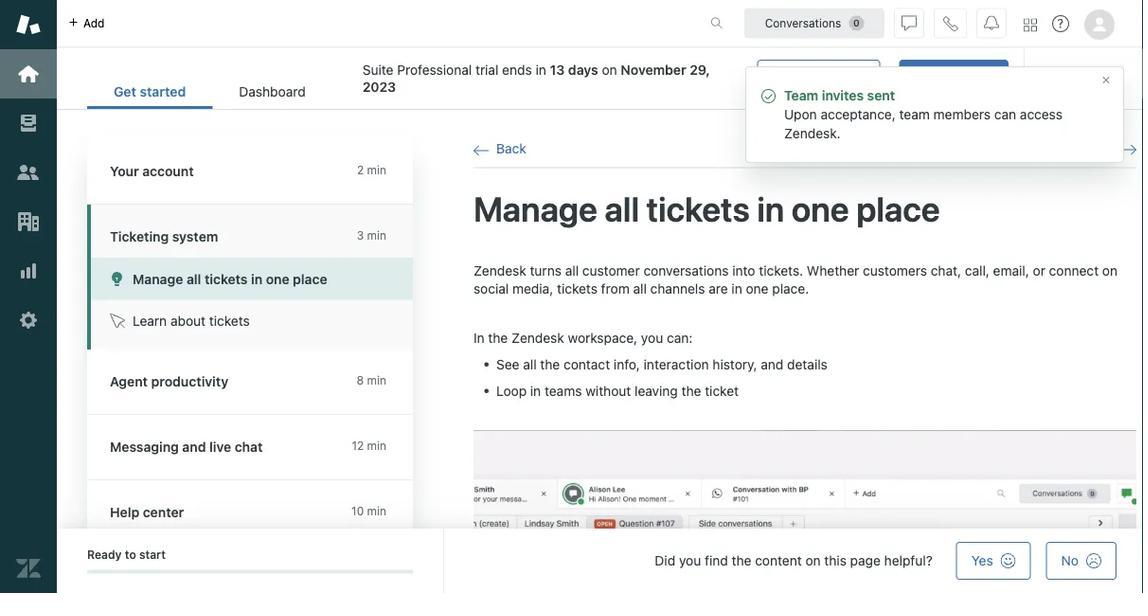 Task type: locate. For each thing, give the bounding box(es) containing it.
2 min from the top
[[367, 229, 387, 242]]

and
[[761, 356, 784, 372], [182, 439, 206, 455]]

1 vertical spatial manage
[[133, 271, 183, 287]]

min inside help center heading
[[367, 505, 387, 518]]

team
[[900, 107, 930, 122]]

0 horizontal spatial one
[[266, 271, 290, 287]]

min inside agent productivity heading
[[367, 374, 387, 387]]

1 vertical spatial and
[[182, 439, 206, 455]]

in
[[536, 62, 547, 78], [757, 188, 785, 229], [251, 271, 263, 287], [732, 281, 743, 297], [531, 383, 541, 398]]

messaging and live chat heading
[[87, 415, 432, 480]]

learn about tickets button
[[91, 300, 413, 342]]

2 horizontal spatial one
[[792, 188, 850, 229]]

in up learn about tickets button at the bottom left
[[251, 271, 263, 287]]

4 min from the top
[[367, 439, 387, 452]]

tickets up 'conversations'
[[647, 188, 750, 229]]

place.
[[773, 281, 809, 297]]

you right did
[[679, 553, 701, 569]]

min right 10
[[367, 505, 387, 518]]

8 min
[[357, 374, 387, 387]]

the up teams in the bottom of the page
[[540, 356, 560, 372]]

helpful?
[[885, 553, 933, 569]]

days
[[568, 62, 599, 78]]

0 vertical spatial and
[[761, 356, 784, 372]]

one
[[792, 188, 850, 229], [266, 271, 290, 287], [746, 281, 769, 297]]

manage all tickets in one place
[[474, 188, 941, 229], [133, 271, 327, 287]]

8
[[357, 374, 364, 387]]

in right are
[[732, 281, 743, 297]]

help center
[[110, 505, 184, 520]]

0 vertical spatial zendesk
[[474, 263, 527, 278]]

1 vertical spatial on
[[1103, 263, 1118, 278]]

0 vertical spatial you
[[641, 330, 664, 346]]

see
[[497, 356, 520, 372]]

footer
[[57, 529, 1144, 593]]

min right the 12
[[367, 439, 387, 452]]

all up customer
[[605, 188, 640, 229]]

are
[[709, 281, 728, 297]]

3
[[357, 229, 364, 242]]

tickets
[[647, 188, 750, 229], [205, 271, 248, 287], [557, 281, 598, 297], [209, 313, 250, 329]]

admin image
[[16, 308, 41, 333]]

one inside 'button'
[[266, 271, 290, 287]]

1 min from the top
[[367, 163, 387, 177]]

1 horizontal spatial manage
[[474, 188, 598, 229]]

0 horizontal spatial you
[[641, 330, 664, 346]]

min inside ticketing system heading
[[367, 229, 387, 242]]

manage up the turns
[[474, 188, 598, 229]]

agent
[[110, 374, 148, 389]]

min for your account
[[367, 163, 387, 177]]

1 vertical spatial manage all tickets in one place
[[133, 271, 327, 287]]

acceptance,
[[821, 107, 896, 122]]

content
[[755, 553, 802, 569]]

12 min
[[352, 439, 387, 452]]

on left this
[[806, 553, 821, 569]]

in inside zendesk turns all customer conversations into tickets. whether customers chat, call, email, or connect on social media, tickets from all channels are in one place.
[[732, 281, 743, 297]]

access
[[1020, 107, 1063, 122]]

to
[[125, 548, 136, 561]]

min inside your account heading
[[367, 163, 387, 177]]

contact
[[564, 356, 610, 372]]

manage inside content-title region
[[474, 188, 598, 229]]

0 vertical spatial manage all tickets in one place
[[474, 188, 941, 229]]

ticket
[[705, 383, 739, 398]]

get started
[[114, 84, 186, 100]]

in inside section
[[536, 62, 547, 78]]

place
[[857, 188, 941, 229], [293, 271, 327, 287]]

November 29, 2023 text field
[[363, 62, 711, 95]]

teams
[[545, 383, 582, 398]]

in up tickets.
[[757, 188, 785, 229]]

1 horizontal spatial place
[[857, 188, 941, 229]]

0 horizontal spatial place
[[293, 271, 327, 287]]

zendesk
[[474, 263, 527, 278], [512, 330, 565, 346]]

zendesk image
[[16, 556, 41, 581]]

tickets up learn about tickets button at the bottom left
[[205, 271, 248, 287]]

page
[[851, 553, 881, 569]]

help center heading
[[87, 480, 432, 546]]

ready to start
[[87, 548, 166, 561]]

1 vertical spatial place
[[293, 271, 327, 287]]

min for ticketing system
[[367, 229, 387, 242]]

did
[[655, 553, 676, 569]]

help
[[110, 505, 139, 520]]

1 horizontal spatial on
[[806, 553, 821, 569]]

tickets.
[[759, 263, 804, 278]]

the right find
[[732, 553, 752, 569]]

plans
[[832, 71, 865, 86]]

0 vertical spatial manage
[[474, 188, 598, 229]]

team
[[785, 88, 819, 103]]

section
[[347, 60, 1009, 98]]

and left details
[[761, 356, 784, 372]]

zendesk turns all customer conversations into tickets. whether customers chat, call, email, or connect on social media, tickets from all channels are in one place.
[[474, 263, 1118, 297]]

about
[[171, 313, 206, 329]]

tickets down the turns
[[557, 281, 598, 297]]

suite
[[363, 62, 394, 78]]

place inside 'button'
[[293, 271, 327, 287]]

3 min
[[357, 229, 387, 242]]

0 horizontal spatial and
[[182, 439, 206, 455]]

manage down ticketing system
[[133, 271, 183, 287]]

tickets right about
[[209, 313, 250, 329]]

one up learn about tickets button at the bottom left
[[266, 271, 290, 287]]

manage all tickets in one place up 'conversations'
[[474, 188, 941, 229]]

min right "2"
[[367, 163, 387, 177]]

close image
[[1101, 74, 1112, 86]]

1 horizontal spatial you
[[679, 553, 701, 569]]

you
[[641, 330, 664, 346], [679, 553, 701, 569]]

0 horizontal spatial manage
[[133, 271, 183, 287]]

agent productivity
[[110, 374, 229, 389]]

place down ticketing system heading
[[293, 271, 327, 287]]

email,
[[994, 263, 1030, 278]]

on inside footer
[[806, 553, 821, 569]]

1 horizontal spatial manage all tickets in one place
[[474, 188, 941, 229]]

channels
[[651, 281, 705, 297]]

one down into
[[746, 281, 769, 297]]

region
[[474, 261, 1137, 593]]

2
[[357, 163, 364, 177]]

learn about tickets
[[133, 313, 250, 329]]

tab list
[[87, 74, 332, 109]]

all
[[605, 188, 640, 229], [565, 263, 579, 278], [187, 271, 201, 287], [633, 281, 647, 297], [523, 356, 537, 372]]

the left ticket
[[682, 383, 702, 398]]

zendesk up social
[[474, 263, 527, 278]]

video element
[[474, 431, 1137, 593]]

1 vertical spatial zendesk
[[512, 330, 565, 346]]

on right days
[[602, 62, 617, 78]]

0 vertical spatial place
[[857, 188, 941, 229]]

all down system
[[187, 271, 201, 287]]

tab list containing get started
[[87, 74, 332, 109]]

all right from
[[633, 281, 647, 297]]

on inside zendesk turns all customer conversations into tickets. whether customers chat, call, email, or connect on social media, tickets from all channels are in one place.
[[1103, 263, 1118, 278]]

in left 13
[[536, 62, 547, 78]]

ticketing system
[[110, 229, 218, 244]]

and left live
[[182, 439, 206, 455]]

chat
[[1056, 71, 1085, 86]]

manage all tickets in one place up learn about tickets button at the bottom left
[[133, 271, 327, 287]]

tickets inside 'button'
[[205, 271, 248, 287]]

chat,
[[931, 263, 962, 278]]

min right 3
[[367, 229, 387, 242]]

footer containing did you find the content on this page helpful?
[[57, 529, 1144, 593]]

tickets inside zendesk turns all customer conversations into tickets. whether customers chat, call, email, or connect on social media, tickets from all channels are in one place.
[[557, 281, 598, 297]]

get help image
[[1053, 15, 1070, 32]]

min right 8
[[367, 374, 387, 387]]

0 vertical spatial on
[[602, 62, 617, 78]]

1 vertical spatial you
[[679, 553, 701, 569]]

the inside footer
[[732, 553, 752, 569]]

and inside heading
[[182, 439, 206, 455]]

min inside messaging and live chat heading
[[367, 439, 387, 452]]

loop in teams without leaving the ticket
[[497, 383, 739, 398]]

in inside manage all tickets in one place 'button'
[[251, 271, 263, 287]]

center
[[143, 505, 184, 520]]

turns
[[530, 263, 562, 278]]

members
[[934, 107, 991, 122]]

your
[[110, 163, 139, 179]]

0 horizontal spatial on
[[602, 62, 617, 78]]

29,
[[690, 62, 711, 78]]

your account heading
[[87, 139, 432, 205]]

invites
[[822, 88, 864, 103]]

yes button
[[957, 542, 1032, 580]]

zendesk up see
[[512, 330, 565, 346]]

agent productivity heading
[[87, 350, 432, 415]]

info,
[[614, 356, 640, 372]]

manage all tickets in one place inside 'button'
[[133, 271, 327, 287]]

status
[[746, 66, 1125, 163]]

you left can:
[[641, 330, 664, 346]]

all right the turns
[[565, 263, 579, 278]]

2 vertical spatial on
[[806, 553, 821, 569]]

one up the whether
[[792, 188, 850, 229]]

did you find the content on this page helpful?
[[655, 553, 933, 569]]

the
[[488, 330, 508, 346], [540, 356, 560, 372], [682, 383, 702, 398], [732, 553, 752, 569]]

3 min from the top
[[367, 374, 387, 387]]

on right connect on the top
[[1103, 263, 1118, 278]]

5 min from the top
[[367, 505, 387, 518]]

1 horizontal spatial one
[[746, 281, 769, 297]]

suite professional trial ends in 13 days on
[[363, 62, 621, 78]]

1 horizontal spatial and
[[761, 356, 784, 372]]

0 horizontal spatial manage all tickets in one place
[[133, 271, 327, 287]]

video thumbnail image
[[474, 431, 1137, 593], [474, 431, 1137, 593]]

place up customers
[[857, 188, 941, 229]]

2 horizontal spatial on
[[1103, 263, 1118, 278]]

compare plans
[[773, 71, 865, 86]]



Task type: vqa. For each thing, say whether or not it's contained in the screenshot.
public reply dropdown button
no



Task type: describe. For each thing, give the bounding box(es) containing it.
into
[[733, 263, 756, 278]]

zendesk products image
[[1024, 18, 1038, 32]]

started
[[140, 84, 186, 100]]

tickets inside button
[[209, 313, 250, 329]]

productivity
[[151, 374, 229, 389]]

get started image
[[16, 62, 41, 86]]

12
[[352, 439, 364, 452]]

messaging
[[110, 439, 179, 455]]

november 29, 2023
[[363, 62, 711, 95]]

upon
[[785, 107, 817, 122]]

ticketing system heading
[[87, 205, 432, 258]]

ends
[[502, 62, 532, 78]]

views image
[[16, 111, 41, 135]]

13
[[550, 62, 565, 78]]

messaging and live chat
[[110, 439, 263, 455]]

customers image
[[16, 160, 41, 185]]

can
[[995, 107, 1017, 122]]

team invites sent upon acceptance, team members can access zendesk.
[[785, 88, 1063, 141]]

add button
[[57, 0, 116, 46]]

notifications image
[[985, 16, 1000, 31]]

social
[[474, 281, 509, 297]]

live
[[210, 439, 231, 455]]

min for agent productivity
[[367, 374, 387, 387]]

conversations button
[[745, 8, 885, 38]]

media,
[[513, 281, 554, 297]]

chat
[[235, 439, 263, 455]]

button displays agent's chat status as invisible. image
[[902, 16, 917, 31]]

region containing zendesk turns all customer conversations into tickets. whether customers chat, call, email, or connect on social media, tickets from all channels are in one place.
[[474, 261, 1137, 593]]

get
[[114, 84, 136, 100]]

sent
[[868, 88, 896, 103]]

place inside content-title region
[[857, 188, 941, 229]]

manage all tickets in one place inside content-title region
[[474, 188, 941, 229]]

can:
[[667, 330, 693, 346]]

customers
[[863, 263, 928, 278]]

details
[[788, 356, 828, 372]]

your account
[[110, 163, 194, 179]]

main element
[[0, 0, 57, 593]]

see all the contact info, interaction history, and details
[[497, 356, 828, 372]]

2 min
[[357, 163, 387, 177]]

compare plans button
[[758, 60, 881, 98]]

progress-bar progress bar
[[87, 570, 413, 574]]

content-title region
[[474, 187, 1137, 231]]

reporting image
[[16, 259, 41, 283]]

you inside footer
[[679, 553, 701, 569]]

organizations image
[[16, 209, 41, 234]]

from
[[601, 281, 630, 297]]

without
[[586, 383, 631, 398]]

chat now button
[[1041, 60, 1129, 98]]

zendesk support image
[[16, 12, 41, 37]]

all inside content-title region
[[605, 188, 640, 229]]

in inside content-title region
[[757, 188, 785, 229]]

all right see
[[523, 356, 537, 372]]

in
[[474, 330, 485, 346]]

yes
[[972, 553, 994, 569]]

and inside region
[[761, 356, 784, 372]]

account
[[142, 163, 194, 179]]

manage all tickets in one place button
[[91, 258, 413, 300]]

manage inside 'button'
[[133, 271, 183, 287]]

learn
[[133, 313, 167, 329]]

chat now
[[1056, 71, 1113, 86]]

loop
[[497, 383, 527, 398]]

no
[[1062, 553, 1079, 569]]

history,
[[713, 356, 758, 372]]

no button
[[1047, 542, 1117, 580]]

min for messaging and live chat
[[367, 439, 387, 452]]

all inside 'button'
[[187, 271, 201, 287]]

in right loop
[[531, 383, 541, 398]]

interaction
[[644, 356, 709, 372]]

add
[[83, 17, 105, 30]]

professional
[[397, 62, 472, 78]]

connect
[[1050, 263, 1099, 278]]

this
[[825, 553, 847, 569]]

the right in
[[488, 330, 508, 346]]

in the zendesk workspace, you can:
[[474, 330, 693, 346]]

leaving
[[635, 383, 678, 398]]

system
[[172, 229, 218, 244]]

workspace,
[[568, 330, 638, 346]]

one inside zendesk turns all customer conversations into tickets. whether customers chat, call, email, or connect on social media, tickets from all channels are in one place.
[[746, 281, 769, 297]]

zendesk inside zendesk turns all customer conversations into tickets. whether customers chat, call, email, or connect on social media, tickets from all channels are in one place.
[[474, 263, 527, 278]]

whether
[[807, 263, 860, 278]]

back button
[[474, 140, 527, 158]]

one inside content-title region
[[792, 188, 850, 229]]

status containing team invites sent
[[746, 66, 1125, 163]]

customer
[[583, 263, 640, 278]]

now
[[1088, 71, 1113, 86]]

ready
[[87, 548, 122, 561]]

zendesk.
[[785, 126, 841, 141]]

you inside region
[[641, 330, 664, 346]]

dashboard tab
[[213, 74, 332, 109]]

back
[[497, 141, 527, 156]]

start
[[139, 548, 166, 561]]

2023
[[363, 79, 396, 95]]

section containing suite professional trial ends in
[[347, 60, 1009, 98]]

or
[[1033, 263, 1046, 278]]

tickets inside content-title region
[[647, 188, 750, 229]]

november
[[621, 62, 687, 78]]

min for help center
[[367, 505, 387, 518]]

call,
[[965, 263, 990, 278]]

10 min
[[352, 505, 387, 518]]

conversations
[[644, 263, 729, 278]]

ticketing
[[110, 229, 169, 244]]



